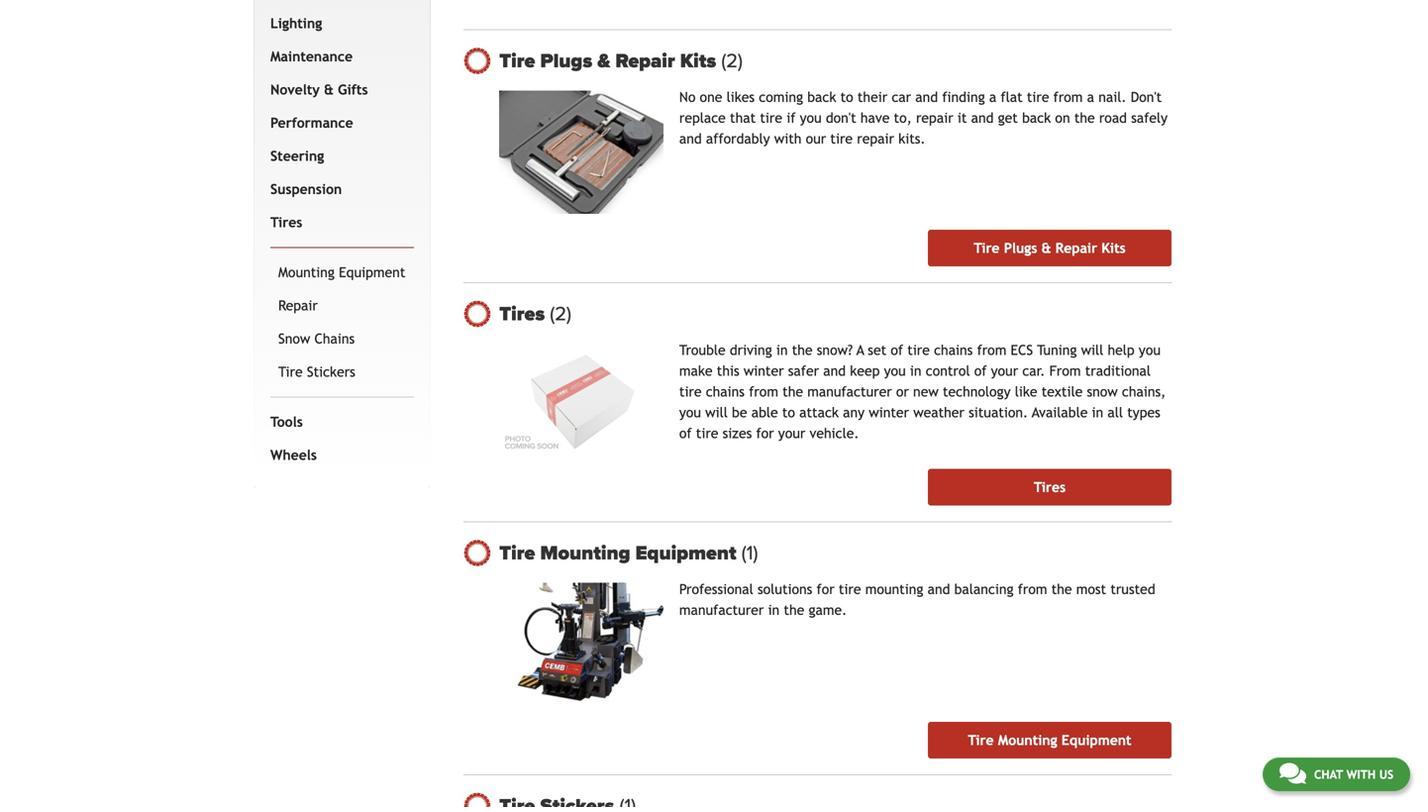 Task type: describe. For each thing, give the bounding box(es) containing it.
lighting link
[[267, 7, 410, 40]]

tuning
[[1038, 342, 1078, 358]]

1 vertical spatial tire plugs & repair kits link
[[928, 230, 1172, 267]]

to,
[[894, 110, 912, 126]]

tire plugs & repair kits thumbnail image image
[[500, 91, 664, 214]]

mounting equipment
[[278, 264, 406, 280]]

attack
[[800, 405, 839, 421]]

nail.
[[1099, 89, 1127, 105]]

and inside professional solutions for tire mounting and balancing from the most trusted manufacturer in the game.
[[928, 582, 951, 598]]

tools
[[271, 414, 303, 430]]

tire for the bottom tire plugs & repair kits link
[[974, 240, 1000, 256]]

snow chains
[[278, 331, 355, 347]]

no
[[680, 89, 696, 105]]

have
[[861, 110, 890, 126]]

suspension
[[271, 181, 342, 197]]

2 vertical spatial tires link
[[928, 469, 1172, 506]]

tire mounting equipment for bottom tire mounting equipment link
[[969, 733, 1132, 749]]

plugs for the bottom tire plugs & repair kits link
[[1005, 240, 1038, 256]]

tire for the topmost tire mounting equipment link
[[500, 542, 535, 565]]

0 vertical spatial tire mounting equipment link
[[500, 542, 1172, 565]]

repair for tire plugs & repair kits link to the top
[[616, 49, 675, 73]]

any
[[843, 405, 865, 421]]

wheels
[[271, 447, 317, 463]]

mounting for the topmost tire mounting equipment link
[[541, 542, 631, 565]]

car.
[[1023, 363, 1046, 379]]

in inside professional solutions for tire mounting and balancing from the most trusted manufacturer in the game.
[[769, 603, 780, 618]]

don't
[[1131, 89, 1163, 105]]

0 vertical spatial repair
[[917, 110, 954, 126]]

kits for the bottom tire plugs & repair kits link
[[1102, 240, 1126, 256]]

all
[[1108, 405, 1124, 421]]

equipment for the topmost tire mounting equipment link
[[636, 542, 737, 565]]

repair inside tires subcategories element
[[278, 298, 318, 313]]

and right it
[[972, 110, 994, 126]]

plugs for tire plugs & repair kits link to the top
[[541, 49, 593, 73]]

with inside the no one likes coming back to their car and finding a flat tire from a nail. don't replace that tire if you don't have to, repair it and get back on the road safely and affordably with our tire repair kits.
[[775, 131, 802, 147]]

tire down don't
[[831, 131, 853, 147]]

tools link
[[267, 406, 410, 439]]

trouble driving in the snow?   a set of tire chains from ecs tuning will help you make this winter safer and keep you in control of your car.   from traditional tire chains from the manufacturer or new technology like textile snow chains, you will be able to attack any winter weather situation.   available in all types of tire sizes for your vehicle.
[[680, 342, 1167, 442]]

that
[[730, 110, 756, 126]]

car
[[892, 89, 912, 105]]

maintenance link
[[267, 40, 410, 73]]

control
[[926, 363, 971, 379]]

novelty & gifts
[[271, 82, 368, 97]]

if
[[787, 110, 796, 126]]

situation.
[[969, 405, 1029, 421]]

technology
[[943, 384, 1011, 400]]

from inside professional solutions for tire mounting and balancing from the most trusted manufacturer in the game.
[[1018, 582, 1048, 598]]

wheels link
[[267, 439, 410, 472]]

and inside trouble driving in the snow?   a set of tire chains from ecs tuning will help you make this winter safer and keep you in control of your car.   from traditional tire chains from the manufacturer or new technology like textile snow chains, you will be able to attack any winter weather situation.   available in all types of tire sizes for your vehicle.
[[824, 363, 846, 379]]

tires thumbnail image image
[[500, 344, 664, 453]]

our
[[806, 131, 827, 147]]

trouble
[[680, 342, 726, 358]]

the left most at bottom right
[[1052, 582, 1073, 598]]

from inside the no one likes coming back to their car and finding a flat tire from a nail. don't replace that tire if you don't have to, repair it and get back on the road safely and affordably with our tire repair kits.
[[1054, 89, 1084, 105]]

0 vertical spatial back
[[808, 89, 837, 105]]

1 horizontal spatial your
[[992, 363, 1019, 379]]

mounting
[[866, 582, 924, 598]]

1 a from the left
[[990, 89, 997, 105]]

performance link
[[267, 106, 410, 140]]

repair link
[[274, 289, 410, 322]]

solutions
[[758, 582, 813, 598]]

ecs
[[1011, 342, 1034, 358]]

novelty
[[271, 82, 320, 97]]

1 vertical spatial your
[[779, 426, 806, 442]]

0 horizontal spatial chains
[[706, 384, 745, 400]]

most
[[1077, 582, 1107, 598]]

chat with us
[[1315, 768, 1394, 782]]

the inside the no one likes coming back to their car and finding a flat tire from a nail. don't replace that tire if you don't have to, repair it and get back on the road safely and affordably with our tire repair kits.
[[1075, 110, 1096, 126]]

safely
[[1132, 110, 1168, 126]]

0 vertical spatial chains
[[935, 342, 973, 358]]

weather
[[914, 405, 965, 421]]

a
[[857, 342, 865, 358]]

us
[[1380, 768, 1394, 782]]

maintenance
[[271, 48, 353, 64]]

from
[[1050, 363, 1082, 379]]

you up or
[[885, 363, 906, 379]]

0 vertical spatial of
[[891, 342, 904, 358]]

this
[[717, 363, 740, 379]]

trusted
[[1111, 582, 1156, 598]]

mounting equipment link
[[274, 256, 410, 289]]

tire inside professional solutions for tire mounting and balancing from the most trusted manufacturer in the game.
[[839, 582, 862, 598]]

tire down make
[[680, 384, 702, 400]]

or
[[897, 384, 910, 400]]

get
[[999, 110, 1019, 126]]

1 horizontal spatial winter
[[869, 405, 910, 421]]

tire for tire stickers link
[[278, 364, 303, 380]]

tire for tire plugs & repair kits link to the top
[[500, 49, 535, 73]]

one
[[700, 89, 723, 105]]

game.
[[809, 603, 848, 618]]

0 vertical spatial winter
[[744, 363, 784, 379]]

snow
[[278, 331, 310, 347]]

in up new
[[911, 363, 922, 379]]

vehicle.
[[810, 426, 860, 442]]

0 vertical spatial tires link
[[267, 206, 410, 239]]

their
[[858, 89, 888, 105]]

0 horizontal spatial &
[[324, 82, 334, 97]]

be
[[732, 405, 748, 421]]

flat
[[1001, 89, 1023, 105]]

finding
[[943, 89, 986, 105]]

driving
[[730, 342, 773, 358]]

professional solutions for tire mounting and balancing from the most trusted manufacturer in the game.
[[680, 582, 1156, 618]]

the down the 'solutions'
[[784, 603, 805, 618]]

from up able at the bottom right of page
[[749, 384, 779, 400]]

types
[[1128, 405, 1161, 421]]

tires for tires link to the top
[[271, 214, 303, 230]]

0 horizontal spatial of
[[680, 426, 692, 442]]

snow chains link
[[274, 322, 410, 356]]

tires subcategories element
[[271, 247, 414, 398]]

you inside the no one likes coming back to their car and finding a flat tire from a nail. don't replace that tire if you don't have to, repair it and get back on the road safely and affordably with our tire repair kits.
[[800, 110, 822, 126]]

like
[[1015, 384, 1038, 400]]

new
[[914, 384, 939, 400]]

tires for the middle tires link
[[500, 302, 550, 326]]

1 horizontal spatial back
[[1023, 110, 1052, 126]]

novelty & gifts link
[[267, 73, 410, 106]]



Task type: locate. For each thing, give the bounding box(es) containing it.
0 horizontal spatial a
[[990, 89, 997, 105]]

2 horizontal spatial of
[[975, 363, 987, 379]]

the right on
[[1075, 110, 1096, 126]]

0 vertical spatial tire plugs & repair kits
[[500, 49, 722, 73]]

stickers
[[307, 364, 356, 380]]

&
[[598, 49, 611, 73], [324, 82, 334, 97], [1042, 240, 1052, 256]]

2 vertical spatial of
[[680, 426, 692, 442]]

your
[[992, 363, 1019, 379], [779, 426, 806, 442]]

1 horizontal spatial with
[[1347, 768, 1377, 782]]

of up technology
[[975, 363, 987, 379]]

0 horizontal spatial back
[[808, 89, 837, 105]]

tires link down available
[[928, 469, 1172, 506]]

kits
[[681, 49, 717, 73], [1102, 240, 1126, 256]]

snow
[[1088, 384, 1119, 400]]

from up on
[[1054, 89, 1084, 105]]

road
[[1100, 110, 1128, 126]]

able
[[752, 405, 779, 421]]

0 vertical spatial with
[[775, 131, 802, 147]]

mounting for bottom tire mounting equipment link
[[999, 733, 1058, 749]]

comments image
[[1280, 762, 1307, 786]]

repair down have
[[857, 131, 895, 147]]

affordably
[[706, 131, 771, 147]]

1 vertical spatial repair
[[1056, 240, 1098, 256]]

1 vertical spatial repair
[[857, 131, 895, 147]]

0 vertical spatial to
[[841, 89, 854, 105]]

steering
[[271, 148, 324, 164]]

and right "mounting" at the right bottom of the page
[[928, 582, 951, 598]]

0 horizontal spatial equipment
[[339, 264, 406, 280]]

it
[[958, 110, 968, 126]]

1 horizontal spatial repair
[[917, 110, 954, 126]]

gifts
[[338, 82, 368, 97]]

with inside chat with us link
[[1347, 768, 1377, 782]]

1 horizontal spatial tires
[[500, 302, 550, 326]]

in
[[777, 342, 788, 358], [911, 363, 922, 379], [1093, 405, 1104, 421], [769, 603, 780, 618]]

set
[[868, 342, 887, 358]]

back left on
[[1023, 110, 1052, 126]]

for up game.
[[817, 582, 835, 598]]

1 vertical spatial back
[[1023, 110, 1052, 126]]

2 a from the left
[[1088, 89, 1095, 105]]

suspension link
[[267, 173, 410, 206]]

1 horizontal spatial a
[[1088, 89, 1095, 105]]

tires link down suspension
[[267, 206, 410, 239]]

1 vertical spatial tire mounting equipment link
[[928, 722, 1172, 759]]

1 vertical spatial of
[[975, 363, 987, 379]]

1 vertical spatial winter
[[869, 405, 910, 421]]

tire left if
[[760, 110, 783, 126]]

tire
[[1027, 89, 1050, 105], [760, 110, 783, 126], [831, 131, 853, 147], [908, 342, 930, 358], [680, 384, 702, 400], [696, 426, 719, 442], [839, 582, 862, 598]]

0 horizontal spatial tires
[[271, 214, 303, 230]]

will
[[1082, 342, 1104, 358], [706, 405, 728, 421]]

0 vertical spatial your
[[992, 363, 1019, 379]]

0 vertical spatial equipment
[[339, 264, 406, 280]]

and down snow?
[[824, 363, 846, 379]]

tire mounting equipment
[[500, 542, 742, 565], [969, 733, 1132, 749]]

chains
[[315, 331, 355, 347]]

replace
[[680, 110, 726, 126]]

1 horizontal spatial will
[[1082, 342, 1104, 358]]

1 vertical spatial mounting
[[541, 542, 631, 565]]

back
[[808, 89, 837, 105], [1023, 110, 1052, 126]]

tire
[[500, 49, 535, 73], [974, 240, 1000, 256], [278, 364, 303, 380], [500, 542, 535, 565], [969, 733, 995, 749]]

2 horizontal spatial tires
[[1034, 480, 1066, 496]]

1 vertical spatial plugs
[[1005, 240, 1038, 256]]

chains down the this
[[706, 384, 745, 400]]

2 horizontal spatial &
[[1042, 240, 1052, 256]]

don't
[[826, 110, 857, 126]]

lighting
[[271, 15, 322, 31]]

0 horizontal spatial with
[[775, 131, 802, 147]]

the
[[1075, 110, 1096, 126], [792, 342, 813, 358], [783, 384, 804, 400], [1052, 582, 1073, 598], [784, 603, 805, 618]]

tire plugs & repair kits
[[500, 49, 722, 73], [974, 240, 1126, 256]]

the down the safer
[[783, 384, 804, 400]]

1 vertical spatial for
[[817, 582, 835, 598]]

tire up control
[[908, 342, 930, 358]]

0 vertical spatial tires
[[271, 214, 303, 230]]

2 horizontal spatial mounting
[[999, 733, 1058, 749]]

& for the bottom tire plugs & repair kits link
[[1042, 240, 1052, 256]]

2 vertical spatial equipment
[[1062, 733, 1132, 749]]

a left flat
[[990, 89, 997, 105]]

1 horizontal spatial of
[[891, 342, 904, 358]]

0 horizontal spatial plugs
[[541, 49, 593, 73]]

for inside professional solutions for tire mounting and balancing from the most trusted manufacturer in the game.
[[817, 582, 835, 598]]

with down if
[[775, 131, 802, 147]]

textile
[[1042, 384, 1083, 400]]

0 horizontal spatial winter
[[744, 363, 784, 379]]

tires for bottom tires link
[[1034, 480, 1066, 496]]

0 vertical spatial plugs
[[541, 49, 593, 73]]

0 horizontal spatial for
[[757, 426, 775, 442]]

in left the "all"
[[1093, 405, 1104, 421]]

mounting
[[278, 264, 335, 280], [541, 542, 631, 565], [999, 733, 1058, 749]]

winter down driving
[[744, 363, 784, 379]]

in right driving
[[777, 342, 788, 358]]

equipment for bottom tire mounting equipment link
[[1062, 733, 1132, 749]]

2 vertical spatial tires
[[1034, 480, 1066, 496]]

1 horizontal spatial kits
[[1102, 240, 1126, 256]]

1 horizontal spatial to
[[841, 89, 854, 105]]

1 horizontal spatial manufacturer
[[808, 384, 893, 400]]

balancing
[[955, 582, 1014, 598]]

repair for the bottom tire plugs & repair kits link
[[1056, 240, 1098, 256]]

chat with us link
[[1263, 758, 1411, 792]]

keep
[[851, 363, 880, 379]]

make
[[680, 363, 713, 379]]

2 vertical spatial mounting
[[999, 733, 1058, 749]]

1 vertical spatial chains
[[706, 384, 745, 400]]

tires link up snow?
[[500, 302, 1172, 326]]

and right car
[[916, 89, 939, 105]]

0 horizontal spatial tire mounting equipment
[[500, 542, 742, 565]]

to up don't
[[841, 89, 854, 105]]

1 vertical spatial to
[[783, 405, 796, 421]]

for inside trouble driving in the snow?   a set of tire chains from ecs tuning will help you make this winter safer and keep you in control of your car.   from traditional tire chains from the manufacturer or new technology like textile snow chains, you will be able to attack any winter weather situation.   available in all types of tire sizes for your vehicle.
[[757, 426, 775, 442]]

tire mounting equipment thumbnail image image
[[500, 583, 664, 707]]

will left be
[[706, 405, 728, 421]]

on
[[1056, 110, 1071, 126]]

to right able at the bottom right of page
[[783, 405, 796, 421]]

tire stickers link
[[274, 356, 410, 389]]

0 vertical spatial &
[[598, 49, 611, 73]]

tire plugs & repair kits link
[[500, 49, 1172, 73], [928, 230, 1172, 267]]

0 vertical spatial for
[[757, 426, 775, 442]]

your down ecs
[[992, 363, 1019, 379]]

1 vertical spatial &
[[324, 82, 334, 97]]

likes
[[727, 89, 755, 105]]

0 horizontal spatial mounting
[[278, 264, 335, 280]]

tires
[[271, 214, 303, 230], [500, 302, 550, 326], [1034, 480, 1066, 496]]

equipment
[[339, 264, 406, 280], [636, 542, 737, 565], [1062, 733, 1132, 749]]

the up the safer
[[792, 342, 813, 358]]

mounting inside tires subcategories element
[[278, 264, 335, 280]]

back up don't
[[808, 89, 837, 105]]

available
[[1033, 405, 1088, 421]]

you down make
[[680, 405, 702, 421]]

performance
[[271, 115, 353, 131]]

1 vertical spatial tires
[[500, 302, 550, 326]]

2 vertical spatial &
[[1042, 240, 1052, 256]]

1 vertical spatial with
[[1347, 768, 1377, 782]]

a left nail.
[[1088, 89, 1095, 105]]

tire stickers
[[278, 364, 356, 380]]

0 vertical spatial kits
[[681, 49, 717, 73]]

from left ecs
[[978, 342, 1007, 358]]

1 horizontal spatial chains
[[935, 342, 973, 358]]

1 horizontal spatial tire mounting equipment
[[969, 733, 1132, 749]]

you right help
[[1140, 342, 1161, 358]]

1 horizontal spatial equipment
[[636, 542, 737, 565]]

0 vertical spatial tire mounting equipment
[[500, 542, 742, 565]]

kits for tire plugs & repair kits link to the top
[[681, 49, 717, 73]]

to inside the no one likes coming back to their car and finding a flat tire from a nail. don't replace that tire if you don't have to, repair it and get back on the road safely and affordably with our tire repair kits.
[[841, 89, 854, 105]]

snow?
[[817, 342, 853, 358]]

of
[[891, 342, 904, 358], [975, 363, 987, 379], [680, 426, 692, 442]]

1 vertical spatial tire mounting equipment
[[969, 733, 1132, 749]]

1 vertical spatial equipment
[[636, 542, 737, 565]]

for
[[757, 426, 775, 442], [817, 582, 835, 598]]

steering link
[[267, 140, 410, 173]]

manufacturer up any
[[808, 384, 893, 400]]

chains up control
[[935, 342, 973, 358]]

tire left sizes
[[696, 426, 719, 442]]

winter
[[744, 363, 784, 379], [869, 405, 910, 421]]

kits.
[[899, 131, 926, 147]]

0 horizontal spatial to
[[783, 405, 796, 421]]

0 horizontal spatial will
[[706, 405, 728, 421]]

equipment inside tires subcategories element
[[339, 264, 406, 280]]

1 horizontal spatial plugs
[[1005, 240, 1038, 256]]

manufacturer inside professional solutions for tire mounting and balancing from the most trusted manufacturer in the game.
[[680, 603, 764, 618]]

from
[[1054, 89, 1084, 105], [978, 342, 1007, 358], [749, 384, 779, 400], [1018, 582, 1048, 598]]

sizes
[[723, 426, 752, 442]]

safer
[[789, 363, 820, 379]]

0 horizontal spatial your
[[779, 426, 806, 442]]

to
[[841, 89, 854, 105], [783, 405, 796, 421]]

0 vertical spatial will
[[1082, 342, 1104, 358]]

repair left it
[[917, 110, 954, 126]]

coming
[[759, 89, 804, 105]]

your down attack
[[779, 426, 806, 442]]

0 horizontal spatial manufacturer
[[680, 603, 764, 618]]

help
[[1108, 342, 1135, 358]]

2 horizontal spatial repair
[[1056, 240, 1098, 256]]

0 vertical spatial tire plugs & repair kits link
[[500, 49, 1172, 73]]

for down able at the bottom right of page
[[757, 426, 775, 442]]

0 horizontal spatial repair
[[278, 298, 318, 313]]

0 horizontal spatial repair
[[857, 131, 895, 147]]

1 vertical spatial tires link
[[500, 302, 1172, 326]]

1 horizontal spatial &
[[598, 49, 611, 73]]

with left us
[[1347, 768, 1377, 782]]

tire up game.
[[839, 582, 862, 598]]

& for tire plugs & repair kits link to the top
[[598, 49, 611, 73]]

1 horizontal spatial for
[[817, 582, 835, 598]]

tire mounting equipment link
[[500, 542, 1172, 565], [928, 722, 1172, 759]]

professional
[[680, 582, 754, 598]]

0 vertical spatial manufacturer
[[808, 384, 893, 400]]

0 vertical spatial mounting
[[278, 264, 335, 280]]

winter down or
[[869, 405, 910, 421]]

to inside trouble driving in the snow?   a set of tire chains from ecs tuning will help you make this winter safer and keep you in control of your car.   from traditional tire chains from the manufacturer or new technology like textile snow chains, you will be able to attack any winter weather situation.   available in all types of tire sizes for your vehicle.
[[783, 405, 796, 421]]

1 vertical spatial manufacturer
[[680, 603, 764, 618]]

1 vertical spatial kits
[[1102, 240, 1126, 256]]

2 horizontal spatial equipment
[[1062, 733, 1132, 749]]

you
[[800, 110, 822, 126], [1140, 342, 1161, 358], [885, 363, 906, 379], [680, 405, 702, 421]]

chains,
[[1123, 384, 1167, 400]]

chat
[[1315, 768, 1344, 782]]

manufacturer down professional
[[680, 603, 764, 618]]

in down the 'solutions'
[[769, 603, 780, 618]]

0 vertical spatial repair
[[616, 49, 675, 73]]

tire for bottom tire mounting equipment link
[[969, 733, 995, 749]]

from right "balancing"
[[1018, 582, 1048, 598]]

manufacturer inside trouble driving in the snow?   a set of tire chains from ecs tuning will help you make this winter safer and keep you in control of your car.   from traditional tire chains from the manufacturer or new technology like textile snow chains, you will be able to attack any winter weather situation.   available in all types of tire sizes for your vehicle.
[[808, 384, 893, 400]]

of left sizes
[[680, 426, 692, 442]]

1 horizontal spatial tire plugs & repair kits
[[974, 240, 1126, 256]]

1 vertical spatial tire plugs & repair kits
[[974, 240, 1126, 256]]

will left help
[[1082, 342, 1104, 358]]

1 horizontal spatial mounting
[[541, 542, 631, 565]]

and down replace
[[680, 131, 702, 147]]

traditional
[[1086, 363, 1152, 379]]

tire right flat
[[1027, 89, 1050, 105]]

tire mounting equipment for the topmost tire mounting equipment link
[[500, 542, 742, 565]]

0 horizontal spatial tire plugs & repair kits
[[500, 49, 722, 73]]

2 vertical spatial repair
[[278, 298, 318, 313]]

you right if
[[800, 110, 822, 126]]

1 horizontal spatial repair
[[616, 49, 675, 73]]

0 horizontal spatial kits
[[681, 49, 717, 73]]

no one likes coming back to their car and finding a flat tire from a nail. don't replace that tire if you don't have to, repair it and get back on the road safely and affordably with our tire repair kits.
[[680, 89, 1168, 147]]

1 vertical spatial will
[[706, 405, 728, 421]]

of right "set"
[[891, 342, 904, 358]]



Task type: vqa. For each thing, say whether or not it's contained in the screenshot.
leftmost THE "MANUFACTURER"
yes



